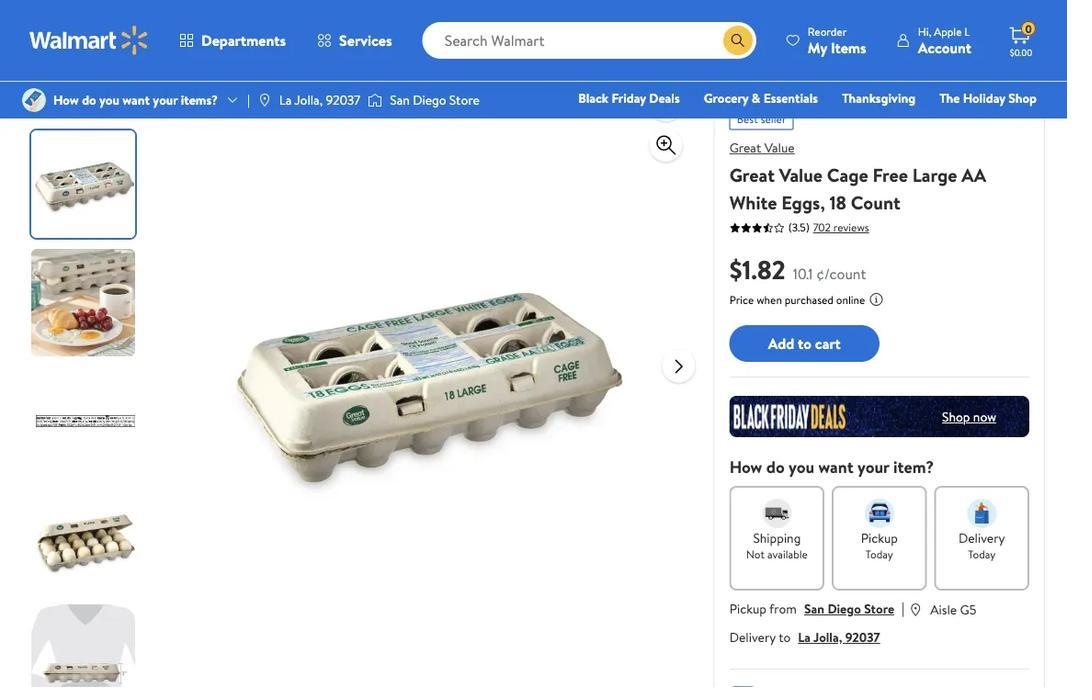 Task type: describe. For each thing, give the bounding box(es) containing it.
0 horizontal spatial la
[[279, 91, 292, 109]]

aisle
[[931, 601, 957, 619]]

price
[[730, 292, 754, 308]]

electronics link
[[611, 114, 690, 134]]

today for delivery
[[968, 547, 996, 562]]

seller
[[761, 111, 786, 127]]

walmart image
[[29, 26, 149, 55]]

$0.00
[[1010, 46, 1033, 58]]

to for add
[[798, 334, 812, 354]]

0 vertical spatial jolla,
[[294, 91, 323, 109]]

do for how do you want your item?
[[766, 456, 785, 479]]

grocery & essentials link
[[696, 88, 827, 108]]

eggs,
[[782, 189, 825, 215]]

services button
[[302, 18, 408, 63]]

702 reviews link
[[810, 220, 869, 235]]

one debit link
[[967, 114, 1045, 134]]

online
[[836, 292, 865, 308]]

&
[[752, 89, 761, 107]]

pickup for pickup from san diego store |
[[730, 600, 767, 618]]

you for how do you want your items?
[[99, 91, 119, 109]]

not
[[746, 547, 765, 562]]

sponsored
[[976, 27, 1027, 43]]

(3.5) 702 reviews
[[788, 220, 869, 235]]

home link
[[772, 114, 822, 134]]

departments
[[201, 30, 286, 51]]

free
[[873, 162, 908, 188]]

the holiday shop link
[[931, 88, 1045, 108]]

18
[[830, 189, 847, 215]]

white
[[730, 189, 777, 215]]

1 great from the top
[[730, 139, 761, 157]]

intent image for pickup image
[[865, 499, 894, 529]]

essentials
[[764, 89, 818, 107]]

your for item?
[[858, 456, 890, 479]]

holiday
[[963, 89, 1006, 107]]

finder
[[559, 115, 596, 133]]

friday
[[612, 89, 646, 107]]

count
[[851, 189, 901, 215]]

the
[[940, 89, 960, 107]]

how for how do you want your items?
[[53, 91, 79, 109]]

gift finder link
[[525, 114, 604, 134]]

registry
[[904, 115, 951, 133]]

aa
[[962, 162, 986, 188]]

zoom image modal image
[[655, 134, 677, 156]]

thanksgiving link
[[834, 88, 924, 108]]

apple
[[934, 23, 962, 39]]

san inside pickup from san diego store |
[[804, 600, 825, 618]]

toy shop
[[706, 115, 756, 133]]

purchased
[[785, 292, 834, 308]]

great value cage free large aa white eggs, 18 count - image 5 of 7 image
[[31, 605, 139, 688]]

great value cage free large aa white eggs, 18 count - image 3 of 7 image
[[31, 368, 139, 475]]

great value link
[[730, 139, 795, 157]]

search icon image
[[731, 33, 745, 48]]

hi, apple l account
[[918, 23, 972, 57]]

shipping not available
[[746, 530, 808, 562]]

your for items?
[[153, 91, 178, 109]]

account
[[918, 37, 972, 57]]

best seller
[[737, 111, 786, 127]]

intent image for shipping image
[[762, 499, 792, 529]]

pickup from san diego store |
[[730, 598, 905, 619]]

delivery to la jolla, 92037
[[730, 629, 880, 647]]

0 horizontal spatial |
[[247, 91, 250, 109]]

(3.5)
[[788, 220, 810, 235]]

2 great from the top
[[730, 162, 775, 188]]

available
[[768, 547, 808, 562]]

toy
[[706, 115, 725, 133]]

large
[[913, 162, 957, 188]]

1 horizontal spatial la
[[798, 629, 811, 647]]

¢/count
[[817, 263, 866, 284]]

you for how do you want your item?
[[789, 456, 815, 479]]

la jolla, 92037
[[279, 91, 361, 109]]

the holiday shop gift finder
[[534, 89, 1037, 133]]

1 horizontal spatial 92037
[[846, 629, 880, 647]]

next media item image
[[668, 355, 690, 377]]

my
[[808, 37, 827, 57]]

shop black friday deals. don't miss top deals! live wednesday, november the eighth at three in the afternoon eastern time. browse deals image
[[730, 396, 1030, 438]]

registry link
[[896, 114, 959, 134]]

intent image for delivery image
[[967, 499, 997, 529]]

1 horizontal spatial jolla,
[[814, 629, 842, 647]]

1 horizontal spatial shop
[[942, 408, 970, 426]]

delivery for today
[[959, 530, 1005, 547]]

add to favorites list, great value cage free large aa white eggs, 18 count image
[[655, 93, 677, 116]]

one debit
[[975, 115, 1037, 133]]

toy shop link
[[698, 114, 764, 134]]

great value cage free large aa white eggs, 18 count - image 4 of 7 image
[[31, 486, 139, 594]]

$1.82
[[730, 251, 786, 287]]

1 vertical spatial value
[[779, 162, 823, 188]]

shop inside the holiday shop gift finder
[[1009, 89, 1037, 107]]

pickup today
[[861, 530, 898, 562]]

services
[[339, 30, 392, 51]]

ad disclaimer and feedback for skylinedisplayad image
[[1031, 28, 1045, 42]]

shop now
[[942, 408, 997, 426]]

san diego store button
[[804, 600, 895, 618]]

how do you want your item?
[[730, 456, 934, 479]]

to for delivery
[[779, 629, 791, 647]]

from
[[770, 600, 797, 618]]

reorder
[[808, 23, 847, 39]]



Task type: locate. For each thing, give the bounding box(es) containing it.
reviews
[[834, 220, 869, 235]]

0 horizontal spatial jolla,
[[294, 91, 323, 109]]

now
[[973, 408, 997, 426]]

do down the 'walmart' image
[[82, 91, 96, 109]]

0 vertical spatial diego
[[413, 91, 446, 109]]

 image
[[22, 88, 46, 112], [368, 91, 383, 109], [257, 93, 272, 108]]

2 today from the left
[[968, 547, 996, 562]]

diego
[[413, 91, 446, 109], [828, 600, 861, 618]]

0 vertical spatial pickup
[[861, 530, 898, 547]]

want left the items?
[[123, 91, 150, 109]]

| left aisle
[[902, 598, 905, 619]]

1 vertical spatial san
[[804, 600, 825, 618]]

0 horizontal spatial diego
[[413, 91, 446, 109]]

how
[[53, 91, 79, 109], [730, 456, 762, 479]]

delivery
[[959, 530, 1005, 547], [730, 629, 776, 647]]

$1.82 10.1 ¢/count
[[730, 251, 866, 287]]

1 vertical spatial your
[[858, 456, 890, 479]]

today for pickup
[[866, 547, 893, 562]]

do up intent image for shipping on the right of the page
[[766, 456, 785, 479]]

1 vertical spatial do
[[766, 456, 785, 479]]

how up intent image for shipping on the right of the page
[[730, 456, 762, 479]]

0 horizontal spatial today
[[866, 547, 893, 562]]

92037 down san diego store button
[[846, 629, 880, 647]]

1 horizontal spatial you
[[789, 456, 815, 479]]

shipping
[[753, 530, 801, 547]]

0 horizontal spatial how
[[53, 91, 79, 109]]

la jolla, 92037 button
[[798, 629, 880, 647]]

1 vertical spatial how
[[730, 456, 762, 479]]

| right the items?
[[247, 91, 250, 109]]

fashion
[[837, 115, 880, 133]]

delivery for to
[[730, 629, 776, 647]]

1 today from the left
[[866, 547, 893, 562]]

deals
[[649, 89, 680, 107]]

shop now link
[[935, 401, 1004, 433]]

today inside the delivery today
[[968, 547, 996, 562]]

1 horizontal spatial pickup
[[861, 530, 898, 547]]

you
[[99, 91, 119, 109], [789, 456, 815, 479]]

 image for san
[[368, 91, 383, 109]]

how down the 'walmart' image
[[53, 91, 79, 109]]

1 horizontal spatial |
[[902, 598, 905, 619]]

0 horizontal spatial want
[[123, 91, 150, 109]]

value up "eggs,"
[[779, 162, 823, 188]]

great
[[730, 139, 761, 157], [730, 162, 775, 188]]

jolla, down services dropdown button
[[294, 91, 323, 109]]

Walmart Site-Wide search field
[[423, 22, 756, 59]]

grocery & essentials
[[704, 89, 818, 107]]

0 horizontal spatial  image
[[22, 88, 46, 112]]

0 vertical spatial you
[[99, 91, 119, 109]]

2 vertical spatial shop
[[942, 408, 970, 426]]

black friday deals
[[578, 89, 680, 107]]

1 vertical spatial jolla,
[[814, 629, 842, 647]]

0 vertical spatial san
[[390, 91, 410, 109]]

today
[[866, 547, 893, 562], [968, 547, 996, 562]]

92037 down services dropdown button
[[326, 91, 361, 109]]

great value cage free large aa white eggs, 18 count image
[[222, 85, 640, 673]]

today inside pickup today
[[866, 547, 893, 562]]

1 vertical spatial |
[[902, 598, 905, 619]]

value down home
[[765, 139, 795, 157]]

92037
[[326, 91, 361, 109], [846, 629, 880, 647]]

 image left la jolla, 92037 on the left
[[257, 93, 272, 108]]

grocery
[[704, 89, 749, 107]]

your left the items?
[[153, 91, 178, 109]]

 image for la
[[257, 93, 272, 108]]

0 horizontal spatial store
[[449, 91, 480, 109]]

Search search field
[[423, 22, 756, 59]]

to down from
[[779, 629, 791, 647]]

best
[[737, 111, 758, 127]]

1 vertical spatial delivery
[[730, 629, 776, 647]]

fashion link
[[829, 114, 888, 134]]

1 horizontal spatial do
[[766, 456, 785, 479]]

1 horizontal spatial how
[[730, 456, 762, 479]]

1 vertical spatial shop
[[728, 115, 756, 133]]

2 horizontal spatial  image
[[368, 91, 383, 109]]

la down departments
[[279, 91, 292, 109]]

to left cart
[[798, 334, 812, 354]]

1 vertical spatial diego
[[828, 600, 861, 618]]

1 horizontal spatial want
[[819, 456, 854, 479]]

0 vertical spatial value
[[765, 139, 795, 157]]

1 horizontal spatial delivery
[[959, 530, 1005, 547]]

when
[[757, 292, 782, 308]]

0 vertical spatial delivery
[[959, 530, 1005, 547]]

pickup
[[861, 530, 898, 547], [730, 600, 767, 618]]

1 horizontal spatial to
[[798, 334, 812, 354]]

your left item?
[[858, 456, 890, 479]]

diego inside pickup from san diego store |
[[828, 600, 861, 618]]

 image right la jolla, 92037 on the left
[[368, 91, 383, 109]]

add
[[768, 334, 795, 354]]

items
[[831, 37, 867, 57]]

thanksgiving
[[842, 89, 916, 107]]

want for item?
[[819, 456, 854, 479]]

10.1
[[793, 263, 813, 284]]

1 vertical spatial store
[[864, 600, 895, 618]]

great value great value cage free large aa white eggs, 18 count
[[730, 139, 986, 215]]

san
[[390, 91, 410, 109], [804, 600, 825, 618]]

home
[[780, 115, 814, 133]]

0 vertical spatial do
[[82, 91, 96, 109]]

great down toy shop
[[730, 139, 761, 157]]

0 vertical spatial store
[[449, 91, 480, 109]]

reorder my items
[[808, 23, 867, 57]]

pickup down intent image for pickup
[[861, 530, 898, 547]]

1 horizontal spatial today
[[968, 547, 996, 562]]

do
[[82, 91, 96, 109], [766, 456, 785, 479]]

0
[[1025, 21, 1032, 36]]

 image down the 'walmart' image
[[22, 88, 46, 112]]

great up white
[[730, 162, 775, 188]]

san diego store
[[390, 91, 480, 109]]

1 horizontal spatial your
[[858, 456, 890, 479]]

one
[[975, 115, 1002, 133]]

gift
[[534, 115, 556, 133]]

0 horizontal spatial shop
[[728, 115, 756, 133]]

0 horizontal spatial you
[[99, 91, 119, 109]]

item?
[[894, 456, 934, 479]]

debit
[[1006, 115, 1037, 133]]

your
[[153, 91, 178, 109], [858, 456, 890, 479]]

want
[[123, 91, 150, 109], [819, 456, 854, 479]]

want for items?
[[123, 91, 150, 109]]

0 horizontal spatial delivery
[[730, 629, 776, 647]]

0 vertical spatial your
[[153, 91, 178, 109]]

cage
[[827, 162, 869, 188]]

value
[[765, 139, 795, 157], [779, 162, 823, 188]]

0 vertical spatial |
[[247, 91, 250, 109]]

702
[[813, 220, 831, 235]]

0 vertical spatial la
[[279, 91, 292, 109]]

1 horizontal spatial diego
[[828, 600, 861, 618]]

0 vertical spatial how
[[53, 91, 79, 109]]

want down "shop black friday deals. don't miss top deals! live wednesday, november the eighth at three in the afternoon eastern time. browse deals" image
[[819, 456, 854, 479]]

1 vertical spatial pickup
[[730, 600, 767, 618]]

legal information image
[[869, 292, 884, 307]]

0 horizontal spatial do
[[82, 91, 96, 109]]

0 vertical spatial 92037
[[326, 91, 361, 109]]

price when purchased online
[[730, 292, 865, 308]]

1 vertical spatial la
[[798, 629, 811, 647]]

you down the 'walmart' image
[[99, 91, 119, 109]]

pickup left from
[[730, 600, 767, 618]]

2 horizontal spatial shop
[[1009, 89, 1037, 107]]

jolla,
[[294, 91, 323, 109], [814, 629, 842, 647]]

shop left now
[[942, 408, 970, 426]]

aisle g5
[[931, 601, 977, 619]]

today down intent image for pickup
[[866, 547, 893, 562]]

great value cage free large aa white eggs, 18 count - image 1 of 7 image
[[31, 131, 139, 238]]

san up delivery to la jolla, 92037
[[804, 600, 825, 618]]

black friday deals link
[[570, 88, 688, 108]]

great value cage free large aa white eggs, 18 count - image 2 of 7 image
[[31, 249, 139, 357]]

store
[[449, 91, 480, 109], [864, 600, 895, 618]]

items?
[[181, 91, 218, 109]]

how for how do you want your item?
[[730, 456, 762, 479]]

1 vertical spatial great
[[730, 162, 775, 188]]

0 horizontal spatial san
[[390, 91, 410, 109]]

1 vertical spatial 92037
[[846, 629, 880, 647]]

0 horizontal spatial to
[[779, 629, 791, 647]]

1 vertical spatial want
[[819, 456, 854, 479]]

pickup inside pickup from san diego store |
[[730, 600, 767, 618]]

today down intent image for delivery
[[968, 547, 996, 562]]

 image for how
[[22, 88, 46, 112]]

to
[[798, 334, 812, 354], [779, 629, 791, 647]]

0 vertical spatial want
[[123, 91, 150, 109]]

black
[[578, 89, 609, 107]]

add to cart button
[[730, 325, 880, 362]]

delivery down intent image for delivery
[[959, 530, 1005, 547]]

do for how do you want your items?
[[82, 91, 96, 109]]

la down pickup from san diego store |
[[798, 629, 811, 647]]

san down 'services'
[[390, 91, 410, 109]]

how do you want your items?
[[53, 91, 218, 109]]

delivery today
[[959, 530, 1005, 562]]

0 horizontal spatial 92037
[[326, 91, 361, 109]]

0 vertical spatial shop
[[1009, 89, 1037, 107]]

pickup for pickup today
[[861, 530, 898, 547]]

g5
[[960, 601, 977, 619]]

0 vertical spatial great
[[730, 139, 761, 157]]

store inside pickup from san diego store |
[[864, 600, 895, 618]]

shop right toy
[[728, 115, 756, 133]]

1 horizontal spatial san
[[804, 600, 825, 618]]

shop up debit
[[1009, 89, 1037, 107]]

1 horizontal spatial store
[[864, 600, 895, 618]]

delivery down from
[[730, 629, 776, 647]]

1 vertical spatial you
[[789, 456, 815, 479]]

jolla, down pickup from san diego store |
[[814, 629, 842, 647]]

0 horizontal spatial pickup
[[730, 600, 767, 618]]

cart
[[815, 334, 841, 354]]

1 horizontal spatial  image
[[257, 93, 272, 108]]

0 horizontal spatial your
[[153, 91, 178, 109]]

departments button
[[164, 18, 302, 63]]

add to cart
[[768, 334, 841, 354]]

to inside button
[[798, 334, 812, 354]]

0 vertical spatial to
[[798, 334, 812, 354]]

hi,
[[918, 23, 932, 39]]

you up intent image for shipping on the right of the page
[[789, 456, 815, 479]]

l
[[965, 23, 970, 39]]

1 vertical spatial to
[[779, 629, 791, 647]]



Task type: vqa. For each thing, say whether or not it's contained in the screenshot.
Apple gifts list item
no



